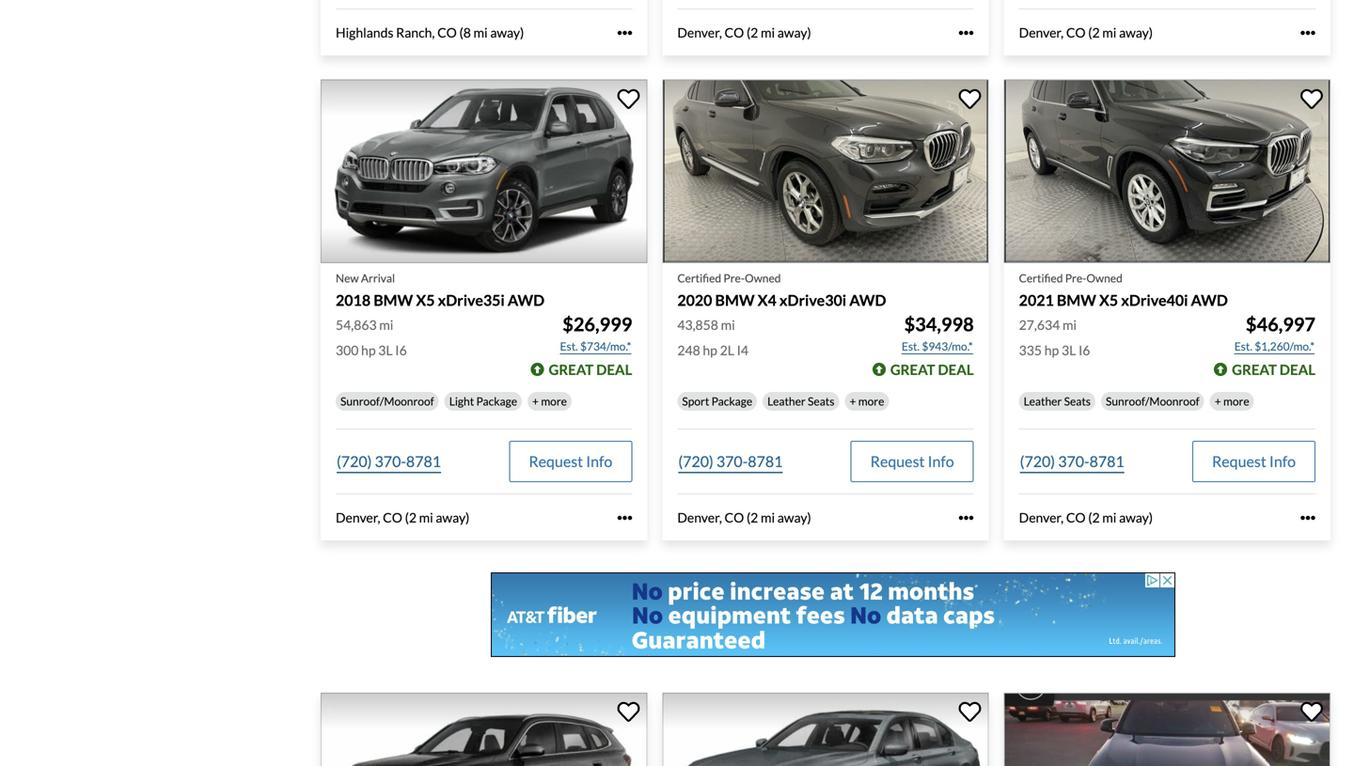 Task type: vqa. For each thing, say whether or not it's contained in the screenshot.


Task type: locate. For each thing, give the bounding box(es) containing it.
0 horizontal spatial owned
[[745, 271, 781, 285]]

0 horizontal spatial request
[[529, 453, 583, 471]]

1 horizontal spatial package
[[712, 395, 753, 408]]

1 request from the left
[[529, 453, 583, 471]]

3 370- from the left
[[1058, 453, 1090, 471]]

hp inside 54,863 mi 300 hp 3l i6
[[361, 343, 376, 359]]

0 horizontal spatial great deal
[[549, 361, 632, 378]]

1 horizontal spatial pre-
[[1065, 271, 1087, 285]]

2 package from the left
[[712, 395, 753, 408]]

3l
[[378, 343, 393, 359], [1062, 343, 1076, 359]]

2021
[[1019, 291, 1054, 309]]

pre-
[[724, 271, 745, 285], [1065, 271, 1087, 285]]

2 request info button from the left
[[851, 441, 974, 483]]

0 horizontal spatial certified
[[678, 271, 721, 285]]

arrival
[[361, 271, 395, 285]]

2 (720) 370-8781 from the left
[[678, 453, 783, 471]]

0 horizontal spatial (720) 370-8781
[[337, 453, 441, 471]]

sunroof/moonroof
[[340, 395, 434, 408], [1106, 395, 1200, 408]]

denver, for $34,998
[[678, 510, 722, 526]]

3 request from the left
[[1212, 453, 1267, 471]]

x5 inside 'certified pre-owned 2021 bmw x5 xdrive40i awd'
[[1100, 291, 1118, 309]]

i6 right 335
[[1079, 343, 1090, 359]]

i6 inside 27,634 mi 335 hp 3l i6
[[1079, 343, 1090, 359]]

black 2021 bmw x5 xdrive40i awd suv / crossover all-wheel drive automatic image
[[1004, 80, 1331, 263]]

3l inside 54,863 mi 300 hp 3l i6
[[378, 343, 393, 359]]

1 horizontal spatial leather
[[1024, 395, 1062, 408]]

(720) 370-8781
[[337, 453, 441, 471], [678, 453, 783, 471], [1020, 453, 1125, 471]]

bmw right 2021
[[1057, 291, 1097, 309]]

est. $943/mo.* button
[[901, 337, 974, 356]]

pre- up 43,858 mi 248 hp 2l i4
[[724, 271, 745, 285]]

3l right 335
[[1062, 343, 1076, 359]]

2 seats from the left
[[1064, 395, 1091, 408]]

$34,998
[[904, 313, 974, 336]]

1 package from the left
[[476, 395, 517, 408]]

0 horizontal spatial hp
[[361, 343, 376, 359]]

ellipsis h image
[[1301, 25, 1316, 40], [617, 511, 632, 526]]

1 x5 from the left
[[416, 291, 435, 309]]

deal
[[596, 361, 632, 378], [938, 361, 974, 378], [1280, 361, 1316, 378]]

certified
[[678, 271, 721, 285], [1019, 271, 1063, 285]]

370- for $34,998
[[717, 453, 748, 471]]

awd for $46,997
[[1191, 291, 1228, 309]]

x5 inside new arrival 2018 bmw x5 xdrive35i awd
[[416, 291, 435, 309]]

3 + from the left
[[1215, 395, 1221, 408]]

2 horizontal spatial great
[[1232, 361, 1277, 378]]

0 horizontal spatial 3l
[[378, 343, 393, 359]]

2 leather from the left
[[1024, 395, 1062, 408]]

1 horizontal spatial 370-
[[717, 453, 748, 471]]

2 + from the left
[[850, 395, 856, 408]]

more for $26,999
[[541, 395, 567, 408]]

0 horizontal spatial bmw
[[374, 291, 413, 309]]

hp left 2l
[[703, 343, 718, 359]]

1 pre- from the left
[[724, 271, 745, 285]]

gray 2021 bmw 7 series 750i xdrive awd sedan all-wheel drive automatic image
[[662, 693, 989, 767]]

request info for $34,998
[[871, 453, 954, 471]]

3l inside 27,634 mi 335 hp 3l i6
[[1062, 343, 1076, 359]]

i6 inside 54,863 mi 300 hp 3l i6
[[395, 343, 407, 359]]

2 owned from the left
[[1087, 271, 1123, 285]]

deal down $734/mo.*
[[596, 361, 632, 378]]

request info button for $26,999
[[509, 441, 632, 483]]

0 horizontal spatial sunroof/moonroof
[[340, 395, 434, 408]]

2 request info from the left
[[871, 453, 954, 471]]

2 horizontal spatial est.
[[1235, 340, 1253, 353]]

pre- inside 'certified pre-owned 2021 bmw x5 xdrive40i awd'
[[1065, 271, 1087, 285]]

leather down 335
[[1024, 395, 1062, 408]]

8781
[[406, 453, 441, 471], [748, 453, 783, 471], [1090, 453, 1125, 471]]

2 horizontal spatial more
[[1224, 395, 1250, 408]]

2l
[[720, 343, 734, 359]]

3 info from the left
[[1270, 453, 1296, 471]]

bmw inside certified pre-owned 2020 bmw x4 xdrive30i awd
[[715, 291, 755, 309]]

great for $34,998
[[891, 361, 935, 378]]

more for $46,997
[[1224, 395, 1250, 408]]

leather right the sport package
[[768, 395, 806, 408]]

1 8781 from the left
[[406, 453, 441, 471]]

package
[[476, 395, 517, 408], [712, 395, 753, 408]]

great
[[549, 361, 594, 378], [891, 361, 935, 378], [1232, 361, 1277, 378]]

2 sunroof/moonroof from the left
[[1106, 395, 1200, 408]]

1 horizontal spatial more
[[858, 395, 884, 408]]

1 370- from the left
[[375, 453, 406, 471]]

bmw inside 'certified pre-owned 2021 bmw x5 xdrive40i awd'
[[1057, 291, 1097, 309]]

hp inside 43,858 mi 248 hp 2l i4
[[703, 343, 718, 359]]

highlands ranch, co (8 mi away)
[[336, 24, 524, 40]]

3 + more from the left
[[1215, 395, 1250, 408]]

0 horizontal spatial request info
[[529, 453, 613, 471]]

0 horizontal spatial leather seats
[[768, 395, 835, 408]]

1 deal from the left
[[596, 361, 632, 378]]

hp inside 27,634 mi 335 hp 3l i6
[[1045, 343, 1059, 359]]

great deal down est. $1,260/mo.* button
[[1232, 361, 1316, 378]]

bmw left x4
[[715, 291, 755, 309]]

1 horizontal spatial owned
[[1087, 271, 1123, 285]]

awd right xdrive30i
[[849, 291, 886, 309]]

seats
[[808, 395, 835, 408], [1064, 395, 1091, 408]]

1 horizontal spatial i6
[[1079, 343, 1090, 359]]

owned inside 'certified pre-owned 2021 bmw x5 xdrive40i awd'
[[1087, 271, 1123, 285]]

1 horizontal spatial 3l
[[1062, 343, 1076, 359]]

1 horizontal spatial request
[[871, 453, 925, 471]]

leather seats right the sport package
[[768, 395, 835, 408]]

+
[[532, 395, 539, 408], [850, 395, 856, 408], [1215, 395, 1221, 408]]

43,858 mi 248 hp 2l i4
[[678, 317, 749, 359]]

1 hp from the left
[[361, 343, 376, 359]]

0 horizontal spatial est.
[[560, 340, 578, 353]]

2 horizontal spatial + more
[[1215, 395, 1250, 408]]

43,858
[[678, 317, 718, 333]]

370-
[[375, 453, 406, 471], [717, 453, 748, 471], [1058, 453, 1090, 471]]

est. inside $34,998 est. $943/mo.*
[[902, 340, 920, 353]]

x5
[[416, 291, 435, 309], [1100, 291, 1118, 309]]

0 horizontal spatial 370-
[[375, 453, 406, 471]]

request
[[529, 453, 583, 471], [871, 453, 925, 471], [1212, 453, 1267, 471]]

3 more from the left
[[1224, 395, 1250, 408]]

2 hp from the left
[[703, 343, 718, 359]]

certified up 2020 on the top right of the page
[[678, 271, 721, 285]]

1 info from the left
[[586, 453, 613, 471]]

1 awd from the left
[[508, 291, 545, 309]]

$943/mo.*
[[922, 340, 973, 353]]

2 horizontal spatial awd
[[1191, 291, 1228, 309]]

2 horizontal spatial +
[[1215, 395, 1221, 408]]

est. down $34,998
[[902, 340, 920, 353]]

2 horizontal spatial request info
[[1212, 453, 1296, 471]]

1 horizontal spatial seats
[[1064, 395, 1091, 408]]

0 horizontal spatial great
[[549, 361, 594, 378]]

1 horizontal spatial x5
[[1100, 291, 1118, 309]]

1 horizontal spatial +
[[850, 395, 856, 408]]

0 horizontal spatial seats
[[808, 395, 835, 408]]

pre- for $46,997
[[1065, 271, 1087, 285]]

+ for $46,997
[[1215, 395, 1221, 408]]

ranch,
[[396, 24, 435, 40]]

370- for $26,999
[[375, 453, 406, 471]]

i6
[[395, 343, 407, 359], [1079, 343, 1090, 359]]

hp right 335
[[1045, 343, 1059, 359]]

0 horizontal spatial 8781
[[406, 453, 441, 471]]

2 certified from the left
[[1019, 271, 1063, 285]]

1 horizontal spatial sunroof/moonroof
[[1106, 395, 1200, 408]]

away)
[[490, 24, 524, 40], [778, 24, 811, 40], [1119, 24, 1153, 40], [436, 510, 470, 526], [778, 510, 811, 526], [1119, 510, 1153, 526]]

(2 for $26,999
[[405, 510, 417, 526]]

1 more from the left
[[541, 395, 567, 408]]

1 horizontal spatial request info
[[871, 453, 954, 471]]

2 bmw from the left
[[715, 291, 755, 309]]

pre- inside certified pre-owned 2020 bmw x4 xdrive30i awd
[[724, 271, 745, 285]]

3 (720) 370-8781 button from the left
[[1019, 441, 1126, 483]]

2 horizontal spatial request
[[1212, 453, 1267, 471]]

1 horizontal spatial great deal
[[891, 361, 974, 378]]

3 request info from the left
[[1212, 453, 1296, 471]]

1 horizontal spatial (720)
[[678, 453, 714, 471]]

+ more
[[532, 395, 567, 408], [850, 395, 884, 408], [1215, 395, 1250, 408]]

0 horizontal spatial + more
[[532, 395, 567, 408]]

2 horizontal spatial (720) 370-8781
[[1020, 453, 1125, 471]]

0 horizontal spatial awd
[[508, 291, 545, 309]]

certified inside 'certified pre-owned 2021 bmw x5 xdrive40i awd'
[[1019, 271, 1063, 285]]

i6 right 300
[[395, 343, 407, 359]]

2 horizontal spatial (720) 370-8781 button
[[1019, 441, 1126, 483]]

awd inside 'certified pre-owned 2021 bmw x5 xdrive40i awd'
[[1191, 291, 1228, 309]]

(720)
[[337, 453, 372, 471], [678, 453, 714, 471], [1020, 453, 1055, 471]]

0 horizontal spatial pre-
[[724, 271, 745, 285]]

hp right 300
[[361, 343, 376, 359]]

request info button for $34,998
[[851, 441, 974, 483]]

sport package
[[682, 395, 753, 408]]

2 pre- from the left
[[1065, 271, 1087, 285]]

more
[[541, 395, 567, 408], [858, 395, 884, 408], [1224, 395, 1250, 408]]

great down est. $943/mo.* button
[[891, 361, 935, 378]]

awd inside certified pre-owned 2020 bmw x4 xdrive30i awd
[[849, 291, 886, 309]]

owned up xdrive40i
[[1087, 271, 1123, 285]]

$26,999 est. $734/mo.*
[[560, 313, 632, 353]]

1 leather from the left
[[768, 395, 806, 408]]

1 horizontal spatial (720) 370-8781 button
[[678, 441, 784, 483]]

0 horizontal spatial request info button
[[509, 441, 632, 483]]

light package
[[449, 395, 517, 408]]

1 great from the left
[[549, 361, 594, 378]]

27,634
[[1019, 317, 1060, 333]]

$46,997
[[1246, 313, 1316, 336]]

deal down $1,260/mo.*
[[1280, 361, 1316, 378]]

3 (720) 370-8781 from the left
[[1020, 453, 1125, 471]]

denver,
[[678, 24, 722, 40], [1019, 24, 1064, 40], [336, 510, 380, 526], [678, 510, 722, 526], [1019, 510, 1064, 526]]

certified inside certified pre-owned 2020 bmw x4 xdrive30i awd
[[678, 271, 721, 285]]

3 (720) from the left
[[1020, 453, 1055, 471]]

3 request info button from the left
[[1193, 441, 1316, 483]]

370- for $46,997
[[1058, 453, 1090, 471]]

3 bmw from the left
[[1057, 291, 1097, 309]]

2 info from the left
[[928, 453, 954, 471]]

3 hp from the left
[[1045, 343, 1059, 359]]

denver, co (2 mi away) for $26,999
[[336, 510, 470, 526]]

3 8781 from the left
[[1090, 453, 1125, 471]]

ellipsis h image
[[617, 25, 632, 40], [959, 25, 974, 40], [959, 511, 974, 526], [1301, 511, 1316, 526]]

1 certified from the left
[[678, 271, 721, 285]]

1 bmw from the left
[[374, 291, 413, 309]]

1 horizontal spatial leather seats
[[1024, 395, 1091, 408]]

2 3l from the left
[[1062, 343, 1076, 359]]

2 horizontal spatial 8781
[[1090, 453, 1125, 471]]

hp for $26,999
[[361, 343, 376, 359]]

awd for $34,998
[[849, 291, 886, 309]]

deal down $943/mo.*
[[938, 361, 974, 378]]

3 great from the left
[[1232, 361, 1277, 378]]

est. inside $46,997 est. $1,260/mo.*
[[1235, 340, 1253, 353]]

package right light
[[476, 395, 517, 408]]

(8
[[459, 24, 471, 40]]

0 horizontal spatial (720) 370-8781 button
[[336, 441, 442, 483]]

0 horizontal spatial i6
[[395, 343, 407, 359]]

3 est. from the left
[[1235, 340, 1253, 353]]

x5 left xdrive40i
[[1100, 291, 1118, 309]]

1 horizontal spatial est.
[[902, 340, 920, 353]]

54,863 mi 300 hp 3l i6
[[336, 317, 407, 359]]

(2
[[747, 24, 758, 40], [1088, 24, 1100, 40], [405, 510, 417, 526], [747, 510, 758, 526], [1088, 510, 1100, 526]]

2 horizontal spatial hp
[[1045, 343, 1059, 359]]

2 370- from the left
[[717, 453, 748, 471]]

1 horizontal spatial ellipsis h image
[[1301, 25, 1316, 40]]

1 horizontal spatial great
[[891, 361, 935, 378]]

2 great from the left
[[891, 361, 935, 378]]

1 request info from the left
[[529, 453, 613, 471]]

awd right xdrive35i
[[508, 291, 545, 309]]

hp for $34,998
[[703, 343, 718, 359]]

0 horizontal spatial +
[[532, 395, 539, 408]]

1 horizontal spatial (720) 370-8781
[[678, 453, 783, 471]]

(720) 370-8781 button
[[336, 441, 442, 483], [678, 441, 784, 483], [1019, 441, 1126, 483]]

2 horizontal spatial 370-
[[1058, 453, 1090, 471]]

1 (720) 370-8781 button from the left
[[336, 441, 442, 483]]

0 vertical spatial ellipsis h image
[[1301, 25, 1316, 40]]

3 great deal from the left
[[1232, 361, 1316, 378]]

1 seats from the left
[[808, 395, 835, 408]]

(2 for $34,998
[[747, 510, 758, 526]]

more for $34,998
[[858, 395, 884, 408]]

1 + from the left
[[532, 395, 539, 408]]

2 horizontal spatial request info button
[[1193, 441, 1316, 483]]

$46,997 est. $1,260/mo.*
[[1235, 313, 1316, 353]]

denver, for $26,999
[[336, 510, 380, 526]]

+ for $26,999
[[532, 395, 539, 408]]

1 3l from the left
[[378, 343, 393, 359]]

3 deal from the left
[[1280, 361, 1316, 378]]

x5 left xdrive35i
[[416, 291, 435, 309]]

0 horizontal spatial deal
[[596, 361, 632, 378]]

2018
[[336, 291, 371, 309]]

great down est. $1,260/mo.* button
[[1232, 361, 1277, 378]]

great down est. $734/mo.* button
[[549, 361, 594, 378]]

bmw
[[374, 291, 413, 309], [715, 291, 755, 309], [1057, 291, 1097, 309]]

certified up 2021
[[1019, 271, 1063, 285]]

2020
[[678, 291, 712, 309]]

2 + more from the left
[[850, 395, 884, 408]]

co
[[437, 24, 457, 40], [725, 24, 744, 40], [1066, 24, 1086, 40], [383, 510, 402, 526], [725, 510, 744, 526], [1066, 510, 1086, 526]]

0 horizontal spatial (720)
[[337, 453, 372, 471]]

est. $734/mo.* button
[[559, 337, 632, 356]]

0 horizontal spatial leather
[[768, 395, 806, 408]]

owned for $34,998
[[745, 271, 781, 285]]

est. for $26,999
[[560, 340, 578, 353]]

request info
[[529, 453, 613, 471], [871, 453, 954, 471], [1212, 453, 1296, 471]]

0 horizontal spatial package
[[476, 395, 517, 408]]

2 est. from the left
[[902, 340, 920, 353]]

request info button
[[509, 441, 632, 483], [851, 441, 974, 483], [1193, 441, 1316, 483]]

2 (720) from the left
[[678, 453, 714, 471]]

denver, co (2 mi away) for $46,997
[[1019, 510, 1153, 526]]

2 awd from the left
[[849, 291, 886, 309]]

(720) 370-8781 button for $26,999
[[336, 441, 442, 483]]

$26,999
[[563, 313, 632, 336]]

+ for $34,998
[[850, 395, 856, 408]]

request info button for $46,997
[[1193, 441, 1316, 483]]

0 horizontal spatial more
[[541, 395, 567, 408]]

1 i6 from the left
[[395, 343, 407, 359]]

great deal down est. $943/mo.* button
[[891, 361, 974, 378]]

2 request from the left
[[871, 453, 925, 471]]

335
[[1019, 343, 1042, 359]]

1 + more from the left
[[532, 395, 567, 408]]

est. left $1,260/mo.*
[[1235, 340, 1253, 353]]

mi
[[474, 24, 488, 40], [761, 24, 775, 40], [1103, 24, 1117, 40], [379, 317, 393, 333], [721, 317, 735, 333], [1063, 317, 1077, 333], [419, 510, 433, 526], [761, 510, 775, 526], [1103, 510, 1117, 526]]

3 awd from the left
[[1191, 291, 1228, 309]]

great deal
[[549, 361, 632, 378], [891, 361, 974, 378], [1232, 361, 1316, 378]]

2 (720) 370-8781 button from the left
[[678, 441, 784, 483]]

1 horizontal spatial request info button
[[851, 441, 974, 483]]

2 8781 from the left
[[748, 453, 783, 471]]

2 horizontal spatial info
[[1270, 453, 1296, 471]]

pre- up 27,634 mi 335 hp 3l i6
[[1065, 271, 1087, 285]]

1 horizontal spatial bmw
[[715, 291, 755, 309]]

owned
[[745, 271, 781, 285], [1087, 271, 1123, 285]]

bmw down "arrival"
[[374, 291, 413, 309]]

1 horizontal spatial awd
[[849, 291, 886, 309]]

sport
[[682, 395, 709, 408]]

certified pre-owned 2021 bmw x5 xdrive40i awd
[[1019, 271, 1228, 309]]

owned inside certified pre-owned 2020 bmw x4 xdrive30i awd
[[745, 271, 781, 285]]

1 great deal from the left
[[549, 361, 632, 378]]

leather
[[768, 395, 806, 408], [1024, 395, 1062, 408]]

2 deal from the left
[[938, 361, 974, 378]]

1 horizontal spatial deal
[[938, 361, 974, 378]]

3l right 300
[[378, 343, 393, 359]]

advertisement region
[[491, 573, 1176, 657]]

+ more for $34,998
[[850, 395, 884, 408]]

denver, co (2 mi away)
[[678, 24, 811, 40], [1019, 24, 1153, 40], [336, 510, 470, 526], [678, 510, 811, 526], [1019, 510, 1153, 526]]

(720) for $26,999
[[337, 453, 372, 471]]

1 (720) 370-8781 from the left
[[337, 453, 441, 471]]

hp
[[361, 343, 376, 359], [703, 343, 718, 359], [1045, 343, 1059, 359]]

1 horizontal spatial 8781
[[748, 453, 783, 471]]

info for $26,999
[[586, 453, 613, 471]]

leather seats
[[768, 395, 835, 408], [1024, 395, 1091, 408]]

2 horizontal spatial deal
[[1280, 361, 1316, 378]]

1 (720) from the left
[[337, 453, 372, 471]]

1 owned from the left
[[745, 271, 781, 285]]

1 vertical spatial ellipsis h image
[[617, 511, 632, 526]]

awd
[[508, 291, 545, 309], [849, 291, 886, 309], [1191, 291, 1228, 309]]

est.
[[560, 340, 578, 353], [902, 340, 920, 353], [1235, 340, 1253, 353]]

1 request info button from the left
[[509, 441, 632, 483]]

1 horizontal spatial hp
[[703, 343, 718, 359]]

request for $34,998
[[871, 453, 925, 471]]

2 x5 from the left
[[1100, 291, 1118, 309]]

est. down $26,999
[[560, 340, 578, 353]]

package right the sport
[[712, 395, 753, 408]]

owned up x4
[[745, 271, 781, 285]]

(2 for $46,997
[[1088, 510, 1100, 526]]

2 horizontal spatial bmw
[[1057, 291, 1097, 309]]

info
[[586, 453, 613, 471], [928, 453, 954, 471], [1270, 453, 1296, 471]]

deal for $26,999
[[596, 361, 632, 378]]

request info for $46,997
[[1212, 453, 1296, 471]]

leather seats down 335
[[1024, 395, 1091, 408]]

certified pre-owned 2020 bmw x4 xdrive30i awd
[[678, 271, 886, 309]]

2 more from the left
[[858, 395, 884, 408]]

2 great deal from the left
[[891, 361, 974, 378]]

1 horizontal spatial info
[[928, 453, 954, 471]]

3l for $26,999
[[378, 343, 393, 359]]

great deal down est. $734/mo.* button
[[549, 361, 632, 378]]

1 est. from the left
[[560, 340, 578, 353]]

0 horizontal spatial info
[[586, 453, 613, 471]]

great deal for $34,998
[[891, 361, 974, 378]]

est. inside $26,999 est. $734/mo.*
[[560, 340, 578, 353]]

i6 for $46,997
[[1079, 343, 1090, 359]]

bmw inside new arrival 2018 bmw x5 xdrive35i awd
[[374, 291, 413, 309]]

2 horizontal spatial great deal
[[1232, 361, 1316, 378]]

1 horizontal spatial certified
[[1019, 271, 1063, 285]]

0 horizontal spatial x5
[[416, 291, 435, 309]]

2 horizontal spatial (720)
[[1020, 453, 1055, 471]]

1 horizontal spatial + more
[[850, 395, 884, 408]]

awd right xdrive40i
[[1191, 291, 1228, 309]]

2 i6 from the left
[[1079, 343, 1090, 359]]



Task type: describe. For each thing, give the bounding box(es) containing it.
info for $34,998
[[928, 453, 954, 471]]

request for $26,999
[[529, 453, 583, 471]]

+ more for $26,999
[[532, 395, 567, 408]]

0 horizontal spatial ellipsis h image
[[617, 511, 632, 526]]

1 sunroof/moonroof from the left
[[340, 395, 434, 408]]

mi inside 43,858 mi 248 hp 2l i4
[[721, 317, 735, 333]]

package for sport package
[[712, 395, 753, 408]]

+ more for $46,997
[[1215, 395, 1250, 408]]

new arrival 2018 bmw x5 xdrive35i awd
[[336, 271, 545, 309]]

3l for $46,997
[[1062, 343, 1076, 359]]

bmw for $46,997
[[1057, 291, 1097, 309]]

300
[[336, 343, 359, 359]]

package for light package
[[476, 395, 517, 408]]

est. for $34,998
[[902, 340, 920, 353]]

8781 for $46,997
[[1090, 453, 1125, 471]]

denver, co (2 mi away) for $34,998
[[678, 510, 811, 526]]

great for $26,999
[[549, 361, 594, 378]]

x4
[[758, 291, 777, 309]]

(720) 370-8781 for $34,998
[[678, 453, 783, 471]]

pre- for $34,998
[[724, 271, 745, 285]]

certified for $46,997
[[1019, 271, 1063, 285]]

(720) 370-8781 for $26,999
[[337, 453, 441, 471]]

i4
[[737, 343, 749, 359]]

info for $46,997
[[1270, 453, 1296, 471]]

(720) 370-8781 for $46,997
[[1020, 453, 1125, 471]]

$1,260/mo.*
[[1255, 340, 1315, 353]]

certified for $34,998
[[678, 271, 721, 285]]

new
[[336, 271, 359, 285]]

xdrive35i
[[438, 291, 505, 309]]

mi inside 27,634 mi 335 hp 3l i6
[[1063, 317, 1077, 333]]

awd inside new arrival 2018 bmw x5 xdrive35i awd
[[508, 291, 545, 309]]

248
[[678, 343, 700, 359]]

est. $1,260/mo.* button
[[1234, 337, 1316, 356]]

request info for $26,999
[[529, 453, 613, 471]]

gray 2022 bmw x3 m40i awd suv / crossover all-wheel drive automatic image
[[1004, 693, 1331, 767]]

mi inside 54,863 mi 300 hp 3l i6
[[379, 317, 393, 333]]

8781 for $34,998
[[748, 453, 783, 471]]

$34,998 est. $943/mo.*
[[902, 313, 974, 353]]

request for $46,997
[[1212, 453, 1267, 471]]

$734/mo.*
[[580, 340, 631, 353]]

great for $46,997
[[1232, 361, 1277, 378]]

bmw for $34,998
[[715, 291, 755, 309]]

black 2023 bmw x1 xdrive28i awd suv / crossover all-wheel drive automatic image
[[321, 693, 647, 767]]

(720) for $34,998
[[678, 453, 714, 471]]

gray 2020 bmw x4 xdrive30i awd suv / crossover all-wheel drive automatic image
[[662, 80, 989, 263]]

great deal for $26,999
[[549, 361, 632, 378]]

highlands
[[336, 24, 394, 40]]

denver, for $46,997
[[1019, 510, 1064, 526]]

54,863
[[336, 317, 377, 333]]

owned for $46,997
[[1087, 271, 1123, 285]]

xdrive30i
[[780, 291, 847, 309]]

black 2018 bmw x5 xdrive35i awd suv / crossover all-wheel drive automatic image
[[321, 80, 647, 263]]

great deal for $46,997
[[1232, 361, 1316, 378]]

deal for $46,997
[[1280, 361, 1316, 378]]

light
[[449, 395, 474, 408]]

est. for $46,997
[[1235, 340, 1253, 353]]

(720) 370-8781 button for $34,998
[[678, 441, 784, 483]]

i6 for $26,999
[[395, 343, 407, 359]]

8781 for $26,999
[[406, 453, 441, 471]]

deal for $34,998
[[938, 361, 974, 378]]

1 leather seats from the left
[[768, 395, 835, 408]]

27,634 mi 335 hp 3l i6
[[1019, 317, 1090, 359]]

2 leather seats from the left
[[1024, 395, 1091, 408]]

xdrive40i
[[1121, 291, 1188, 309]]

(720) 370-8781 button for $46,997
[[1019, 441, 1126, 483]]

hp for $46,997
[[1045, 343, 1059, 359]]

(720) for $46,997
[[1020, 453, 1055, 471]]



